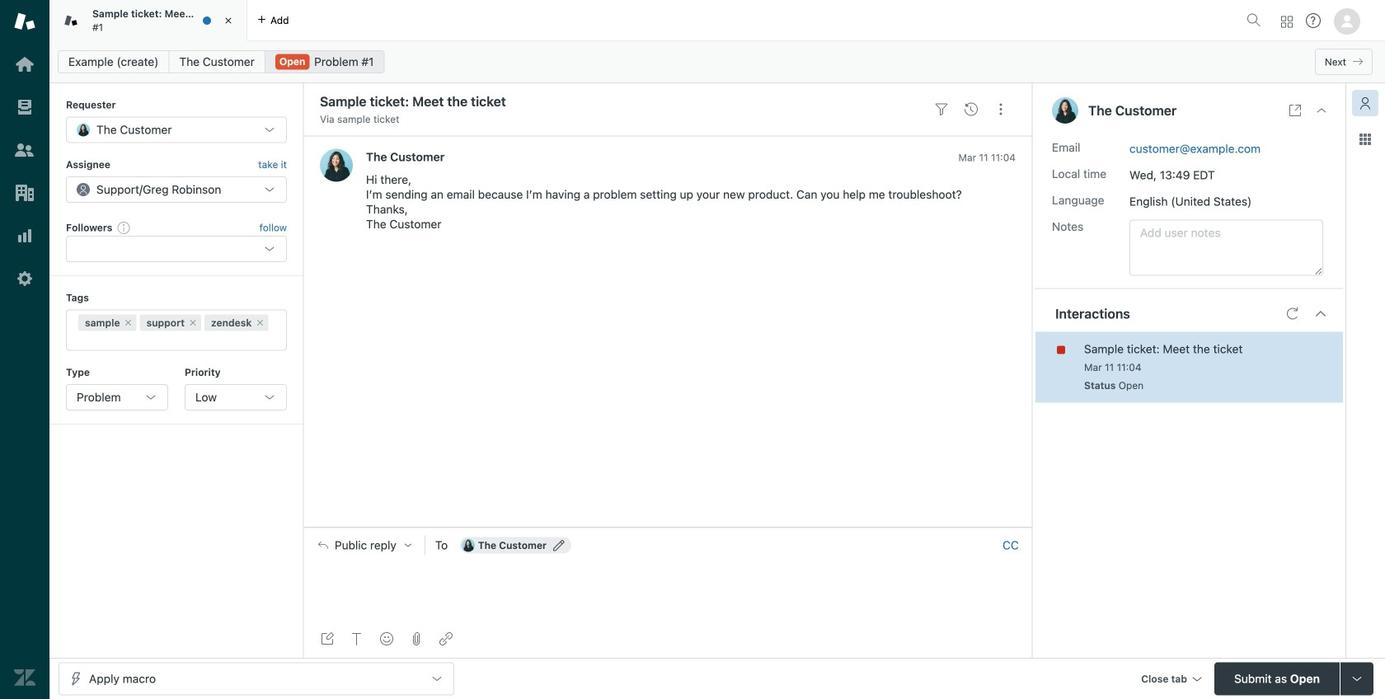 Task type: describe. For each thing, give the bounding box(es) containing it.
Add user notes text field
[[1130, 220, 1323, 276]]

secondary element
[[49, 45, 1385, 78]]

tabs tab list
[[49, 0, 1240, 41]]

info on adding followers image
[[117, 221, 131, 234]]

draft mode image
[[321, 632, 334, 646]]

organizations image
[[14, 182, 35, 204]]

customer@example.com image
[[462, 539, 475, 552]]

1 vertical spatial close image
[[1315, 104, 1328, 117]]

zendesk image
[[14, 667, 35, 688]]

admin image
[[14, 268, 35, 289]]

1 remove image from the left
[[123, 318, 133, 328]]

events image
[[965, 103, 978, 116]]

Subject field
[[317, 92, 923, 111]]

1 horizontal spatial mar 11 11:04 text field
[[1084, 362, 1141, 373]]

format text image
[[350, 632, 364, 646]]

get help image
[[1306, 13, 1321, 28]]

user image
[[1052, 97, 1078, 124]]

close image inside tabs tab list
[[220, 12, 237, 29]]

views image
[[14, 96, 35, 118]]

hide composer image
[[661, 521, 674, 534]]

ticket actions image
[[994, 103, 1007, 116]]



Task type: locate. For each thing, give the bounding box(es) containing it.
customer context image
[[1359, 96, 1372, 110]]

1 horizontal spatial close image
[[1315, 104, 1328, 117]]

get started image
[[14, 54, 35, 75]]

remove image
[[123, 318, 133, 328], [188, 318, 198, 328]]

customers image
[[14, 139, 35, 161]]

view more details image
[[1289, 104, 1302, 117]]

Mar 11 11:04 text field
[[958, 152, 1016, 163], [1084, 362, 1141, 373]]

edit user image
[[553, 540, 565, 551]]

zendesk support image
[[14, 11, 35, 32]]

avatar image
[[320, 149, 353, 182]]

tab
[[49, 0, 247, 41]]

filter image
[[935, 103, 948, 116]]

add attachment image
[[410, 632, 423, 646]]

remove image
[[255, 318, 265, 328]]

add link (cmd k) image
[[439, 632, 453, 646]]

apps image
[[1359, 133, 1372, 146]]

0 horizontal spatial remove image
[[123, 318, 133, 328]]

0 horizontal spatial close image
[[220, 12, 237, 29]]

1 vertical spatial mar 11 11:04 text field
[[1084, 362, 1141, 373]]

0 vertical spatial mar 11 11:04 text field
[[958, 152, 1016, 163]]

2 remove image from the left
[[188, 318, 198, 328]]

1 horizontal spatial remove image
[[188, 318, 198, 328]]

close image
[[220, 12, 237, 29], [1315, 104, 1328, 117]]

0 vertical spatial close image
[[220, 12, 237, 29]]

main element
[[0, 0, 49, 699]]

reporting image
[[14, 225, 35, 247]]

insert emojis image
[[380, 632, 393, 646]]

0 horizontal spatial mar 11 11:04 text field
[[958, 152, 1016, 163]]

zendesk products image
[[1281, 16, 1293, 28]]



Task type: vqa. For each thing, say whether or not it's contained in the screenshot.
Close image
yes



